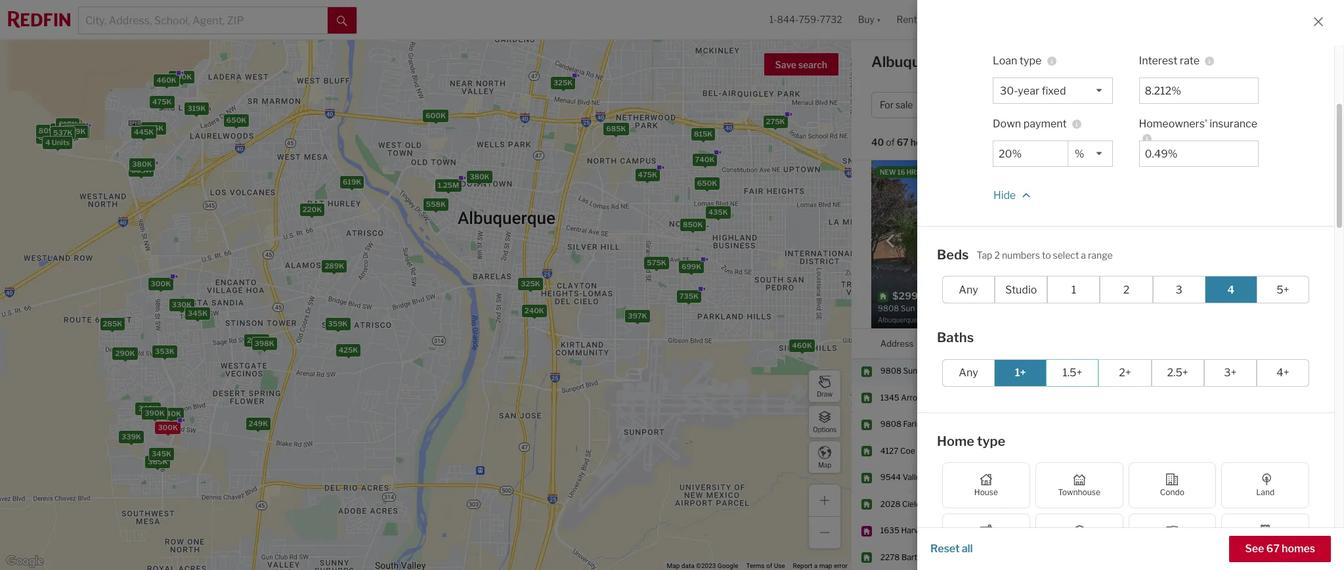 Task type: describe. For each thing, give the bounding box(es) containing it.
290k
[[115, 349, 135, 358]]

6 days for $126
[[1259, 473, 1284, 482]]

0 vertical spatial   text field
[[1145, 84, 1253, 97]]

ave for bartolo
[[931, 552, 945, 562]]

homeowners'
[[1139, 117, 1208, 130]]

ave for farinosa
[[936, 419, 950, 429]]

319k
[[187, 103, 206, 113]]

year
[[1018, 84, 1040, 97]]

albuquerque for 1635 harvard dr ne
[[961, 526, 1009, 536]]

sun
[[903, 366, 918, 376]]

5+ checkbox
[[1257, 276, 1310, 303]]

1345 arroyo hondo st sw link
[[881, 393, 977, 404]]

0 horizontal spatial 340k
[[138, 404, 158, 413]]

use
[[774, 562, 785, 570]]

hide button
[[993, 180, 1035, 206]]

1+ inside radio
[[1015, 367, 1026, 379]]

285k
[[103, 319, 122, 328]]

1 horizontal spatial 650k
[[226, 115, 246, 125]]

hrs
[[1270, 366, 1282, 376]]

3.5
[[1132, 473, 1143, 482]]

report a map error link
[[793, 562, 848, 570]]

1 favorite this home image from the top
[[1314, 522, 1330, 538]]

ne for 4127 coe dr ne
[[928, 446, 938, 456]]

1 vertical spatial nw
[[956, 499, 970, 509]]

any for 1+
[[959, 367, 979, 379]]

3,015
[[1165, 473, 1186, 482]]

type inside button
[[1041, 99, 1060, 111]]

numbers
[[1002, 249, 1040, 261]]

see
[[1245, 543, 1265, 555]]

map button
[[809, 441, 841, 474]]

family
[[986, 539, 1008, 548]]

multi-family
[[965, 539, 1008, 548]]

9544
[[881, 473, 901, 482]]

0 horizontal spatial 16
[[898, 168, 905, 176]]

ba
[[1137, 99, 1148, 111]]

albuquerque for 9808 sun chaser trl sw
[[961, 366, 1009, 376]]

multi-
[[965, 539, 986, 548]]

Any checkbox
[[943, 276, 995, 303]]

5 albuquerque from the top
[[961, 552, 1009, 562]]

all filters • 2
[[1202, 99, 1254, 111]]

398k
[[254, 339, 274, 348]]

1,756
[[1165, 366, 1186, 376]]

oeste
[[923, 499, 945, 509]]

townhouse
[[1058, 487, 1101, 497]]

albuquerque for 2028 cielo oeste pl nw
[[961, 499, 1009, 509]]

844-
[[777, 14, 799, 25]]

1 vertical spatial 650k
[[38, 133, 58, 142]]

submit search image
[[337, 16, 347, 26]]

0 vertical spatial homes
[[911, 137, 940, 148]]

4,055
[[1165, 526, 1188, 536]]

©2023
[[696, 562, 716, 570]]

arroyo
[[901, 393, 927, 403]]

see 67 homes
[[1245, 543, 1316, 555]]

9808 for 9808 farinosa ave sw
[[881, 419, 902, 429]]

terms of use
[[746, 562, 785, 570]]

Townhouse checkbox
[[1036, 462, 1124, 508]]

photos button
[[1240, 139, 1293, 158]]

2 checkbox
[[1100, 276, 1153, 303]]

9808 sun chaser trl sw link
[[881, 366, 972, 377]]

market insights link
[[1180, 43, 1258, 72]]

new
[[880, 168, 896, 176]]

6 for $169
[[1259, 526, 1265, 536]]

favorite button image
[[1073, 164, 1095, 186]]

dr for coe
[[917, 446, 926, 456]]

1 vertical spatial home type
[[937, 433, 1006, 449]]

0 horizontal spatial a
[[814, 562, 818, 570]]

1 vertical spatial 460k
[[792, 340, 812, 350]]

2.5 for 4,055
[[1132, 526, 1143, 536]]

down
[[993, 117, 1022, 130]]

2 inside checkbox
[[1124, 283, 1130, 296]]

chaser
[[919, 366, 946, 376]]

save search button
[[764, 53, 839, 76]]

beds
[[937, 247, 969, 262]]

dr for harvard
[[933, 526, 941, 536]]

sw inside the '9808 farinosa ave sw' link
[[952, 419, 965, 429]]

ave for valletta
[[933, 473, 947, 482]]

home type button
[[1005, 92, 1085, 118]]

address button
[[881, 329, 914, 359]]

4+ radio
[[1257, 359, 1310, 387]]

4 checkbox
[[1205, 276, 1258, 303]]

st
[[955, 393, 962, 403]]

loan type
[[993, 54, 1042, 67]]

9808 sun chaser trl sw
[[881, 366, 972, 376]]

4 inside button
[[1099, 99, 1105, 111]]

2 albuquerque from the top
[[961, 473, 1009, 482]]

units
[[51, 138, 69, 147]]

select
[[1053, 249, 1079, 261]]

Land checkbox
[[1222, 462, 1310, 508]]

range
[[1088, 249, 1113, 261]]

sw inside 9808 sun chaser trl sw link
[[958, 366, 972, 376]]

photo of 9808 sun chaser trl sw, albuquerque, nm 87121 image
[[872, 160, 1098, 328]]

2.5+
[[1167, 367, 1189, 379]]

$380,000
[[1021, 473, 1060, 482]]

425k
[[338, 345, 358, 355]]

30-
[[1000, 84, 1018, 97]]

3+ radio
[[1204, 359, 1257, 387]]

all
[[962, 543, 973, 555]]

$169
[[1219, 526, 1237, 536]]

report a map error
[[793, 562, 848, 570]]

new 16 hrs ago
[[880, 168, 937, 176]]

pl
[[947, 499, 954, 509]]

home type inside button
[[1013, 99, 1060, 111]]

390k
[[144, 408, 164, 418]]

0 vertical spatial type
[[1020, 54, 1042, 67]]

67 inside see 67 homes button
[[1267, 543, 1280, 555]]

insights
[[1219, 57, 1258, 70]]

1.5+ radio
[[1047, 359, 1099, 387]]

735k
[[679, 291, 699, 300]]

4 inside map region
[[45, 138, 50, 147]]

12
[[1259, 552, 1268, 562]]

4127
[[881, 446, 899, 456]]

1345 arroyo hondo st sw
[[881, 393, 977, 403]]

tap 2 numbers to select a range
[[977, 249, 1113, 261]]

619k
[[343, 177, 361, 186]]

for
[[1046, 53, 1066, 70]]

recommended
[[980, 137, 1046, 148]]

9544 valletta ave nw link
[[881, 473, 963, 483]]

terms of use link
[[746, 562, 785, 570]]

bartolo
[[902, 552, 929, 562]]

0 vertical spatial 300k
[[150, 279, 171, 288]]

to
[[1042, 249, 1051, 261]]

537k
[[53, 128, 72, 137]]

0 vertical spatial a
[[1081, 249, 1086, 261]]

hoa
[[1109, 249, 1126, 259]]

359k
[[328, 319, 348, 328]]

12 days
[[1259, 552, 1287, 562]]

albuquerque, nm homes for sale
[[872, 53, 1099, 70]]

4127 coe dr ne
[[881, 446, 938, 456]]

2.5 for 2,367
[[1132, 499, 1143, 509]]

289k
[[324, 261, 344, 270]]

2278
[[881, 552, 900, 562]]

map region
[[0, 0, 992, 570]]

option group for baths
[[943, 359, 1310, 387]]

loan
[[993, 54, 1018, 67]]

search
[[799, 59, 828, 70]]

hide
[[994, 189, 1016, 201]]

sale
[[896, 99, 913, 111]]



Task type: locate. For each thing, give the bounding box(es) containing it.
any right trl
[[959, 367, 979, 379]]

0 vertical spatial 2.5
[[1132, 499, 1143, 509]]

2 6 days from the top
[[1259, 499, 1284, 509]]

0 horizontal spatial 460k
[[156, 75, 176, 85]]

9808 down 1345
[[881, 419, 902, 429]]

home type up 9544 valletta ave nw albuquerque
[[937, 433, 1006, 449]]

condo
[[1161, 487, 1185, 497]]

0 horizontal spatial 345k
[[151, 449, 171, 458]]

6 up land at the bottom right of page
[[1259, 473, 1265, 482]]

9808 left sun
[[881, 366, 902, 376]]

1 horizontal spatial of
[[886, 137, 895, 148]]

1 vertical spatial 475k
[[638, 170, 657, 179]]

2 favorite this home image from the top
[[1314, 548, 1330, 564]]

sw right trl
[[958, 366, 972, 376]]

ne right coe
[[928, 446, 938, 456]]

1 option group from the top
[[943, 276, 1310, 303]]

0 vertical spatial favorite this home image
[[1314, 522, 1330, 538]]

6 days up other
[[1259, 526, 1284, 536]]

days for $135
[[1266, 499, 1284, 509]]

330k
[[172, 300, 191, 309]]

previous button image
[[884, 234, 897, 247]]

3
[[1176, 283, 1183, 296]]

0 vertical spatial 67
[[897, 137, 909, 148]]

1 vertical spatial 325k
[[521, 279, 540, 288]]

map for map data ©2023 google
[[667, 562, 680, 570]]

0 horizontal spatial home type
[[937, 433, 1006, 449]]

340k up 365k
[[161, 409, 181, 418]]

map
[[818, 461, 832, 469], [667, 562, 680, 570]]

1 vertical spatial 6 days
[[1259, 499, 1284, 509]]

1 horizontal spatial dr
[[933, 526, 941, 536]]

option group containing house
[[943, 462, 1310, 560]]

dr up reset
[[933, 526, 941, 536]]

340k
[[138, 404, 158, 413], [161, 409, 181, 418]]

1 vertical spatial ne
[[943, 526, 954, 536]]

of
[[886, 137, 895, 148], [767, 562, 773, 570]]

$299,900
[[1021, 366, 1059, 376]]

nw
[[949, 473, 963, 482], [956, 499, 970, 509]]

0 vertical spatial any
[[959, 283, 979, 296]]

reset all
[[931, 543, 973, 555]]

3 6 from the top
[[1259, 526, 1265, 536]]

$135
[[1219, 499, 1237, 509]]

1 horizontal spatial 475k
[[638, 170, 657, 179]]

0 horizontal spatial 67
[[897, 137, 909, 148]]

options button
[[809, 405, 841, 438]]

location button
[[961, 329, 996, 359]]

albuquerque down multi-family
[[961, 552, 1009, 562]]

data
[[682, 562, 695, 570]]

days down land at the bottom right of page
[[1266, 499, 1284, 509]]

days for $169
[[1266, 526, 1284, 536]]

days right 12
[[1270, 552, 1287, 562]]

homes
[[995, 53, 1043, 70]]

1 horizontal spatial 67
[[1267, 543, 1280, 555]]

6 for $126
[[1259, 473, 1265, 482]]

0 vertical spatial 16
[[898, 168, 905, 176]]

1 horizontal spatial 1+
[[1126, 99, 1135, 111]]

of right 40
[[886, 137, 895, 148]]

2 vertical spatial ave
[[931, 552, 945, 562]]

16 left hrs
[[898, 168, 905, 176]]

699k
[[681, 262, 701, 271]]

reset
[[931, 543, 960, 555]]

2 9808 from the top
[[881, 419, 902, 429]]

3 checkbox
[[1153, 276, 1206, 303]]

map inside 'button'
[[818, 461, 832, 469]]

1 vertical spatial option group
[[943, 359, 1310, 387]]

map down options
[[818, 461, 832, 469]]

1-844-759-7732 link
[[770, 14, 843, 25]]

1
[[1072, 283, 1077, 296]]

1 horizontal spatial home
[[1013, 99, 1039, 111]]

any down tap at the right top of page
[[959, 283, 979, 296]]

0 vertical spatial dr
[[917, 446, 926, 456]]

a left map
[[814, 562, 818, 570]]

interest
[[1139, 54, 1178, 67]]

4 albuquerque from the top
[[961, 526, 1009, 536]]

0 horizontal spatial 325k
[[521, 279, 540, 288]]

2 right "•"
[[1248, 99, 1254, 111]]

1 vertical spatial homes
[[1282, 543, 1316, 555]]

2 right 2+
[[1132, 366, 1136, 376]]

0 vertical spatial home type
[[1013, 99, 1060, 111]]

for sale button
[[872, 92, 938, 118]]

1 6 days from the top
[[1259, 473, 1284, 482]]

  text field
[[1145, 147, 1253, 160]]

6 for $135
[[1259, 499, 1265, 509]]

remove 4 bd / 1+ ba image
[[1155, 101, 1163, 109]]

1 2.5 from the top
[[1132, 499, 1143, 509]]

None checkbox
[[1036, 514, 1124, 560]]

report
[[793, 562, 813, 570]]

1 vertical spatial home
[[937, 433, 975, 449]]

0 vertical spatial 9808
[[881, 366, 902, 376]]

a left the range
[[1081, 249, 1086, 261]]

  text field down down payment
[[999, 147, 1063, 160]]

dr right coe
[[917, 446, 926, 456]]

2 horizontal spatial 650k
[[697, 179, 717, 188]]

options
[[813, 425, 837, 433]]

1 horizontal spatial   text field
[[1145, 84, 1253, 97]]

4 inside option
[[1228, 283, 1235, 296]]

$171
[[1219, 366, 1235, 376]]

3 option group from the top
[[943, 462, 1310, 560]]

6 days
[[1259, 473, 1284, 482], [1259, 499, 1284, 509], [1259, 526, 1284, 536]]

1 vertical spatial 9808
[[881, 419, 902, 429]]

0 vertical spatial ne
[[928, 446, 938, 456]]

2 vertical spatial 6
[[1259, 526, 1265, 536]]

albuquerque up house
[[961, 473, 1009, 482]]

homes inside button
[[1282, 543, 1316, 555]]

None checkbox
[[1129, 514, 1217, 560]]

rate
[[1180, 54, 1200, 67]]

850k
[[683, 220, 703, 229]]

Multi-family checkbox
[[943, 514, 1030, 560]]

/
[[1120, 99, 1124, 111]]

1 horizontal spatial 340k
[[161, 409, 181, 418]]

2.5 left the 4,055
[[1132, 526, 1143, 536]]

favorite button checkbox
[[1073, 164, 1095, 186]]

2 vertical spatial type
[[977, 433, 1006, 449]]

0 horizontal spatial home
[[937, 433, 975, 449]]

1 vertical spatial of
[[767, 562, 773, 570]]

1+ right /
[[1126, 99, 1135, 111]]

City, Address, School, Agent, ZIP search field
[[79, 7, 328, 33]]

2
[[1248, 99, 1254, 111], [995, 249, 1000, 261], [1124, 283, 1130, 296], [1132, 366, 1136, 376]]

6 days up land at the bottom right of page
[[1259, 473, 1284, 482]]

a
[[1081, 249, 1086, 261], [814, 562, 818, 570]]

9808 for 9808 sun chaser trl sw
[[881, 366, 902, 376]]

1 vertical spatial favorite this home image
[[1314, 548, 1330, 564]]

0 horizontal spatial of
[[767, 562, 773, 570]]

4127 coe dr ne link
[[881, 446, 949, 457]]

homes right other
[[1282, 543, 1316, 555]]

studio
[[1006, 283, 1037, 296]]

0 horizontal spatial   text field
[[999, 147, 1063, 160]]

1+ right any radio
[[1015, 367, 1026, 379]]

1 horizontal spatial home type
[[1013, 99, 1060, 111]]

sw left all
[[946, 552, 960, 562]]

6 days down land at the bottom right of page
[[1259, 499, 1284, 509]]

interest rate
[[1139, 54, 1200, 67]]

1 horizontal spatial 325k
[[553, 78, 573, 87]]

cielo
[[902, 499, 921, 509]]

759-
[[799, 14, 820, 25]]

home down year
[[1013, 99, 1039, 111]]

House checkbox
[[943, 462, 1030, 508]]

type
[[1020, 54, 1042, 67], [1041, 99, 1060, 111], [977, 433, 1006, 449]]

2 any from the top
[[959, 367, 979, 379]]

1 checkbox
[[1048, 276, 1100, 303]]

9808 farinosa ave sw link
[[881, 419, 965, 430]]

1 horizontal spatial ne
[[943, 526, 954, 536]]

Studio checkbox
[[995, 276, 1048, 303]]

0 horizontal spatial 475k
[[152, 97, 172, 106]]

2 option group from the top
[[943, 359, 1310, 387]]

homeowners' insurance
[[1139, 117, 1258, 130]]

565k
[[59, 121, 79, 130]]

all
[[1202, 99, 1214, 111]]

0 horizontal spatial homes
[[911, 137, 940, 148]]

2 inside button
[[1248, 99, 1254, 111]]

0 vertical spatial 325k
[[553, 78, 573, 87]]

1635 harvard dr ne
[[881, 526, 954, 536]]

of for 40
[[886, 137, 895, 148]]

Condo checkbox
[[1129, 462, 1217, 508]]

home down the '9808 farinosa ave sw' link
[[937, 433, 975, 449]]

1 vertical spatial dr
[[933, 526, 941, 536]]

1 vertical spatial 345k
[[151, 449, 171, 458]]

1 vertical spatial any
[[959, 367, 979, 379]]

$253
[[1219, 552, 1238, 562]]

•
[[1243, 99, 1246, 111]]

any inside radio
[[959, 367, 979, 379]]

558k
[[426, 200, 446, 209]]

16 left the hrs
[[1259, 366, 1269, 376]]

2278 bartolo ave sw albuquerque
[[881, 552, 1009, 562]]

2.5+ radio
[[1152, 359, 1204, 387]]

draw
[[817, 390, 833, 398]]

%
[[1075, 147, 1085, 160]]

650k
[[226, 115, 246, 125], [38, 133, 58, 142], [697, 179, 717, 188]]

1 vertical spatial a
[[814, 562, 818, 570]]

380k
[[132, 159, 152, 168], [131, 165, 151, 174], [469, 172, 489, 181]]

2028
[[881, 499, 901, 509]]

0 vertical spatial nw
[[949, 473, 963, 482]]

market insights
[[1180, 57, 1258, 70]]

option group
[[943, 276, 1310, 303], [943, 359, 1310, 387], [943, 462, 1310, 560]]

1 9808 from the top
[[881, 366, 902, 376]]

0 vertical spatial 650k
[[226, 115, 246, 125]]

any inside option
[[959, 283, 979, 296]]

for
[[880, 99, 894, 111]]

1 albuquerque from the top
[[961, 366, 1009, 376]]

dr inside 1635 harvard dr ne link
[[933, 526, 941, 536]]

ne up reset
[[943, 526, 954, 536]]

1+
[[1126, 99, 1135, 111], [1015, 367, 1026, 379]]

2 vertical spatial 650k
[[697, 179, 717, 188]]

0 horizontal spatial 1+
[[1015, 367, 1026, 379]]

1 horizontal spatial a
[[1081, 249, 1086, 261]]

  text field up "all"
[[1145, 84, 1253, 97]]

type left for
[[1020, 54, 1042, 67]]

1 vertical spatial map
[[667, 562, 680, 570]]

nw right pl at the right bottom
[[956, 499, 970, 509]]

nw up pl at the right bottom
[[949, 473, 963, 482]]

0 vertical spatial 6
[[1259, 473, 1265, 482]]

0 horizontal spatial 650k
[[38, 133, 58, 142]]

albuquerque up multi-family
[[961, 526, 1009, 536]]

option group for home type
[[943, 462, 1310, 560]]

payment
[[1024, 117, 1067, 130]]

1 vertical spatial 300k
[[158, 423, 178, 432]]

300k
[[150, 279, 171, 288], [158, 423, 178, 432]]

0 vertical spatial 345k
[[188, 308, 207, 318]]

30-year fixed
[[1000, 84, 1066, 97]]

draw button
[[809, 370, 841, 403]]

2 6 from the top
[[1259, 499, 1265, 509]]

2 vertical spatial 6 days
[[1259, 526, 1284, 536]]

albuquerque,
[[872, 53, 964, 70]]

tap
[[977, 249, 993, 261]]

275k
[[766, 117, 785, 126]]

0 horizontal spatial ne
[[928, 446, 938, 456]]

0 vertical spatial map
[[818, 461, 832, 469]]

1 horizontal spatial 345k
[[188, 308, 207, 318]]

2 2.5 from the top
[[1132, 526, 1143, 536]]

bd
[[1107, 99, 1119, 111]]

2+ radio
[[1099, 359, 1152, 387]]

3+
[[1224, 367, 1237, 379]]

1 vertical spatial 67
[[1267, 543, 1280, 555]]

345k
[[188, 308, 207, 318], [151, 449, 171, 458]]

harvard
[[901, 526, 931, 536]]

1 horizontal spatial homes
[[1282, 543, 1316, 555]]

dr inside "4127 coe dr ne" link
[[917, 446, 926, 456]]

any for studio
[[959, 283, 979, 296]]

1 horizontal spatial map
[[818, 461, 832, 469]]

1.5+
[[1063, 367, 1083, 379]]

days up other
[[1266, 526, 1284, 536]]

576k
[[53, 125, 72, 134]]

other
[[1255, 539, 1276, 548]]

error
[[834, 562, 848, 570]]

home inside button
[[1013, 99, 1039, 111]]

map for map
[[818, 461, 832, 469]]

3 albuquerque from the top
[[961, 499, 1009, 509]]

favorite this home image right 12 days
[[1314, 548, 1330, 564]]

home type down "30-year fixed"
[[1013, 99, 1060, 111]]

0 vertical spatial 1+
[[1126, 99, 1135, 111]]

1 vertical spatial ave
[[933, 473, 947, 482]]

favorite this home image
[[1314, 522, 1330, 538], [1314, 548, 1330, 564]]

9544 valletta ave nw albuquerque
[[881, 473, 1009, 482]]

albuquerque down house
[[961, 499, 1009, 509]]

6 days for $135
[[1259, 499, 1284, 509]]

days up land at the bottom right of page
[[1266, 473, 1284, 482]]

of for terms
[[767, 562, 773, 570]]

40 of 67 homes
[[872, 137, 940, 148]]

0 horizontal spatial map
[[667, 562, 680, 570]]

0 vertical spatial 475k
[[152, 97, 172, 106]]

600k
[[425, 111, 446, 120]]

Other checkbox
[[1222, 514, 1310, 560]]

2 vertical spatial option group
[[943, 462, 1310, 560]]

of left use at bottom
[[767, 562, 773, 570]]

google image
[[3, 553, 47, 570]]

67
[[897, 137, 909, 148], [1267, 543, 1280, 555]]

1 vertical spatial 6
[[1259, 499, 1265, 509]]

3 6 days from the top
[[1259, 526, 1284, 536]]

homes up ago
[[911, 137, 940, 148]]

$126
[[1219, 473, 1237, 482]]

740k
[[695, 155, 715, 164]]

0 horizontal spatial dr
[[917, 446, 926, 456]]

1 6 from the top
[[1259, 473, 1265, 482]]

albuquerque down location "button"
[[961, 366, 1009, 376]]

2.5 down 3.5 at the bottom of the page
[[1132, 499, 1143, 509]]

1 vertical spatial 16
[[1259, 366, 1269, 376]]

days for $126
[[1266, 473, 1284, 482]]

farinosa
[[903, 419, 934, 429]]

1 horizontal spatial 460k
[[792, 340, 812, 350]]

0 vertical spatial of
[[886, 137, 895, 148]]

Any radio
[[943, 359, 995, 387]]

1 any from the top
[[959, 283, 979, 296]]

trl
[[947, 366, 957, 376]]

favorite this home image up see 67 homes
[[1314, 522, 1330, 538]]

1 vertical spatial type
[[1041, 99, 1060, 111]]

6 down land at the bottom right of page
[[1259, 499, 1265, 509]]

2 down 'hoa'
[[1124, 283, 1130, 296]]

1 vertical spatial 2.5
[[1132, 526, 1143, 536]]

map left "data"
[[667, 562, 680, 570]]

4 bd / 1+ ba button
[[1091, 92, 1172, 118]]

340k up 339k
[[138, 404, 158, 413]]

6 up other
[[1259, 526, 1265, 536]]

sw right st
[[964, 393, 977, 403]]

sw inside the 1345 arroyo hondo st sw link
[[964, 393, 977, 403]]

  text field
[[1145, 84, 1253, 97], [999, 147, 1063, 160]]

6 days for $169
[[1259, 526, 1284, 536]]

sw down st
[[952, 419, 965, 429]]

1+ radio
[[995, 359, 1047, 387]]

1+ inside button
[[1126, 99, 1135, 111]]

type up the house checkbox
[[977, 433, 1006, 449]]

photos
[[1242, 140, 1277, 152]]

1 horizontal spatial 16
[[1259, 366, 1269, 376]]

google
[[718, 562, 739, 570]]

house
[[975, 487, 998, 497]]

0 vertical spatial 6 days
[[1259, 473, 1284, 482]]

2 right tap at the right top of page
[[995, 249, 1000, 261]]

0 vertical spatial option group
[[943, 276, 1310, 303]]

0 vertical spatial ave
[[936, 419, 950, 429]]

0 vertical spatial home
[[1013, 99, 1039, 111]]

ne for 1635 harvard dr ne
[[943, 526, 954, 536]]

type down fixed on the top right
[[1041, 99, 1060, 111]]

325k
[[553, 78, 573, 87], [521, 279, 540, 288]]

1 vertical spatial   text field
[[999, 147, 1063, 160]]

1 vertical spatial 1+
[[1015, 367, 1026, 379]]

valletta
[[903, 473, 931, 482]]

0 vertical spatial 460k
[[156, 75, 176, 85]]



Task type: vqa. For each thing, say whether or not it's contained in the screenshot.
mortgage related to Current
no



